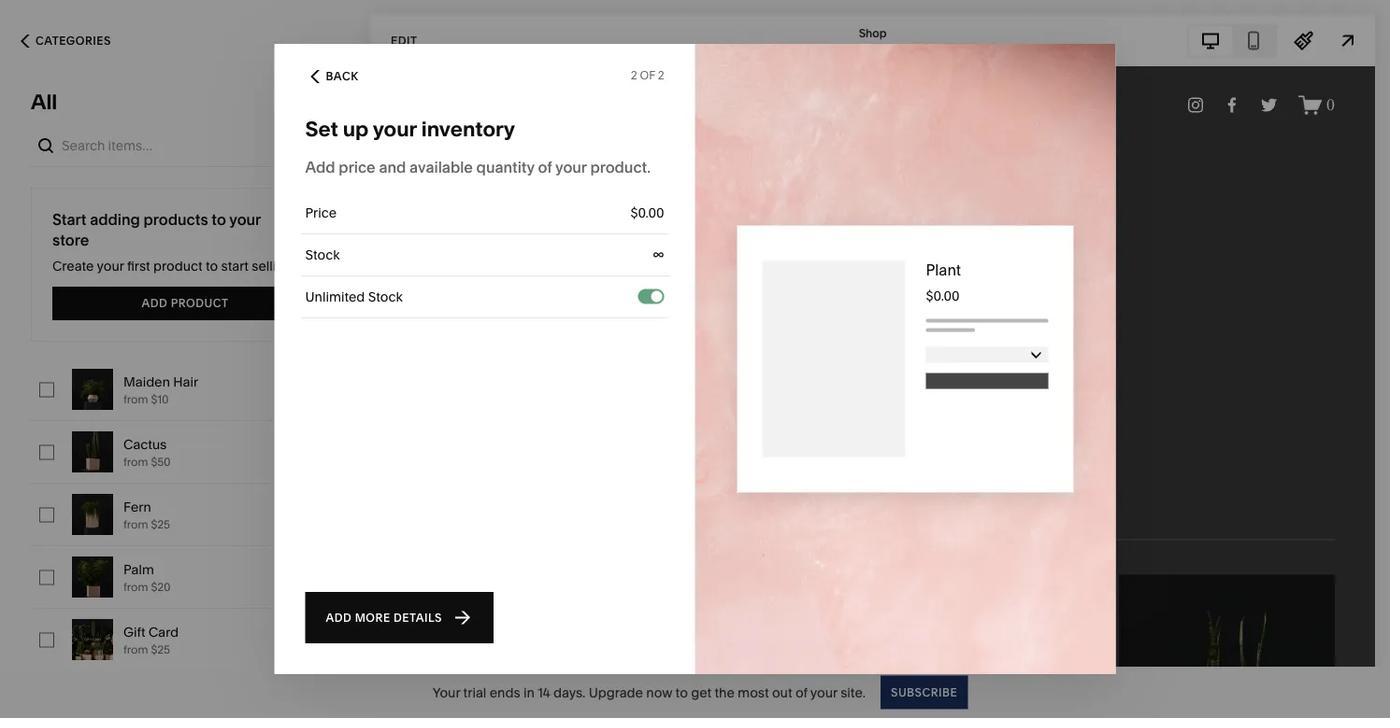Task type: locate. For each thing, give the bounding box(es) containing it.
1 horizontal spatial 2
[[658, 69, 664, 82]]

to right products
[[212, 210, 226, 229]]

gift card from $25
[[123, 625, 179, 657]]

plant
[[926, 261, 961, 280]]

edit
[[391, 34, 417, 47]]

categories
[[36, 34, 111, 48]]

up
[[343, 116, 369, 142]]

$25
[[151, 518, 170, 532], [151, 644, 170, 657]]

add
[[305, 158, 335, 176], [142, 297, 168, 310], [326, 612, 352, 625]]

2
[[631, 69, 637, 82], [658, 69, 664, 82]]

price
[[339, 158, 375, 176]]

·
[[869, 41, 872, 55]]

of
[[538, 158, 552, 176], [795, 685, 808, 701]]

of right out
[[795, 685, 808, 701]]

add more details
[[326, 612, 442, 625]]

1 from from the top
[[123, 393, 148, 407]]

2 right of
[[658, 69, 664, 82]]

0 horizontal spatial stock
[[305, 247, 340, 263]]

to left get
[[676, 685, 688, 701]]

$50
[[151, 456, 171, 469]]

2 of 2
[[631, 69, 664, 82]]

days.
[[553, 685, 586, 701]]

2 vertical spatial add
[[326, 612, 352, 625]]

add for add more details
[[326, 612, 352, 625]]

create
[[52, 258, 94, 274]]

your left site.
[[810, 685, 838, 701]]

$25 down 'fern'
[[151, 518, 170, 532]]

1 vertical spatial to
[[206, 258, 218, 274]]

from down 'fern'
[[123, 518, 148, 532]]

hair
[[173, 374, 198, 390]]

cactus from $50
[[123, 437, 171, 469]]

1 vertical spatial add
[[142, 297, 168, 310]]

1 horizontal spatial of
[[795, 685, 808, 701]]

5 from from the top
[[123, 644, 148, 657]]

14
[[538, 685, 550, 701]]

all
[[31, 89, 57, 115]]

start
[[52, 210, 86, 229]]

your
[[373, 116, 417, 142], [555, 158, 587, 176], [229, 210, 261, 229], [97, 258, 124, 274], [810, 685, 838, 701]]

add left price on the top left of page
[[305, 158, 335, 176]]

add inside button
[[326, 612, 352, 625]]

from inside gift card from $25
[[123, 644, 148, 657]]

now
[[646, 685, 672, 701]]

4 from from the top
[[123, 581, 148, 595]]

your
[[433, 685, 460, 701]]

from for cactus
[[123, 456, 148, 469]]

maiden hair from $10
[[123, 374, 198, 407]]

from down maiden
[[123, 393, 148, 407]]

0 vertical spatial to
[[212, 210, 226, 229]]

from inside fern from $25
[[123, 518, 148, 532]]

from for fern
[[123, 518, 148, 532]]

products
[[818, 41, 866, 55]]

palm from $20
[[123, 562, 171, 595]]

adding
[[90, 210, 140, 229]]

stock right unlimited
[[368, 289, 403, 305]]

2 $25 from the top
[[151, 644, 170, 657]]

from inside palm from $20
[[123, 581, 148, 595]]

your trial ends in 14 days. upgrade now to get the most out of your site.
[[433, 685, 866, 701]]

from down palm
[[123, 581, 148, 595]]

to left start
[[206, 258, 218, 274]]

and
[[379, 158, 406, 176]]

Unlimited Stock checkbox
[[651, 291, 662, 302]]

Search items… text field
[[62, 125, 335, 166]]

1 horizontal spatial stock
[[368, 289, 403, 305]]

0 vertical spatial of
[[538, 158, 552, 176]]

1 vertical spatial $25
[[151, 644, 170, 657]]

back
[[326, 70, 359, 83]]

trial
[[463, 685, 486, 701]]

set up your inventory
[[305, 116, 515, 142]]

add for add product
[[142, 297, 168, 310]]

product
[[171, 297, 229, 310]]

1 vertical spatial of
[[795, 685, 808, 701]]

from down the 'gift'
[[123, 644, 148, 657]]

2 from from the top
[[123, 456, 148, 469]]

1 $25 from the top
[[151, 518, 170, 532]]

stock down price
[[305, 247, 340, 263]]

1 2 from the left
[[631, 69, 637, 82]]

your up start
[[229, 210, 261, 229]]

most
[[738, 685, 769, 701]]

fern
[[123, 500, 151, 516]]

stock
[[305, 247, 340, 263], [368, 289, 403, 305]]

2 left of
[[631, 69, 637, 82]]

0 horizontal spatial 2
[[631, 69, 637, 82]]

unlimited
[[305, 289, 365, 305]]

add for add price and available quantity of your product.
[[305, 158, 335, 176]]

3 from from the top
[[123, 518, 148, 532]]

0 vertical spatial add
[[305, 158, 335, 176]]

add left more
[[326, 612, 352, 625]]

$0.00
[[926, 288, 960, 304]]

add price and available quantity of your product.
[[305, 158, 651, 176]]

get
[[691, 685, 711, 701]]

available
[[410, 158, 473, 176]]

1 vertical spatial stock
[[368, 289, 403, 305]]

edit button
[[379, 23, 430, 58]]

tab list
[[1189, 26, 1275, 56]]

from down cactus
[[123, 456, 148, 469]]

$25 down "card"
[[151, 644, 170, 657]]

of right quantity
[[538, 158, 552, 176]]

add inside button
[[142, 297, 168, 310]]

unlimited stock
[[305, 289, 403, 305]]

$25 inside fern from $25
[[151, 518, 170, 532]]

store
[[52, 231, 89, 249]]

site.
[[841, 685, 866, 701]]

from
[[123, 393, 148, 407], [123, 456, 148, 469], [123, 518, 148, 532], [123, 581, 148, 595], [123, 644, 148, 657]]

selling.
[[252, 258, 295, 274]]

add down first
[[142, 297, 168, 310]]

price
[[305, 205, 337, 221]]

create your first product to start selling.
[[52, 258, 295, 274]]

shop products · published
[[818, 26, 927, 55]]

to
[[212, 210, 226, 229], [206, 258, 218, 274], [676, 685, 688, 701]]

from inside cactus from $50
[[123, 456, 148, 469]]

your inside start adding products to your store
[[229, 210, 261, 229]]

0 vertical spatial $25
[[151, 518, 170, 532]]



Task type: describe. For each thing, give the bounding box(es) containing it.
from for palm
[[123, 581, 148, 595]]

ends
[[490, 685, 520, 701]]

cactus
[[123, 437, 167, 453]]

$10
[[151, 393, 169, 407]]

start
[[221, 258, 249, 274]]

the
[[715, 685, 735, 701]]

inventory
[[421, 116, 515, 142]]

0 vertical spatial stock
[[305, 247, 340, 263]]

set
[[305, 116, 338, 142]]

published
[[874, 41, 927, 55]]

maiden
[[123, 374, 170, 390]]

your left first
[[97, 258, 124, 274]]

upgrade
[[589, 685, 643, 701]]

fern from $25
[[123, 500, 170, 532]]

categories button
[[0, 21, 132, 62]]

$20
[[151, 581, 171, 595]]

card
[[149, 625, 179, 641]]

palm
[[123, 562, 154, 578]]

product.
[[590, 158, 651, 176]]

$25 inside gift card from $25
[[151, 644, 170, 657]]

plant $0.00
[[926, 261, 961, 304]]

products
[[144, 210, 208, 229]]

grid grid
[[0, 359, 370, 672]]

your up and on the top left of the page
[[373, 116, 417, 142]]

in
[[523, 685, 535, 701]]

your left the product.
[[555, 158, 587, 176]]

gift
[[123, 625, 145, 641]]

start adding products to your store
[[52, 210, 261, 249]]

back button
[[305, 54, 359, 106]]

to inside start adding products to your store
[[212, 210, 226, 229]]

2 2 from the left
[[658, 69, 664, 82]]

∞
[[653, 247, 664, 263]]

add more details button
[[305, 593, 494, 644]]

details
[[394, 612, 442, 625]]

of
[[640, 69, 655, 82]]

add product
[[142, 297, 229, 310]]

more
[[355, 612, 390, 625]]

product
[[153, 258, 202, 274]]

out
[[772, 685, 792, 701]]

first
[[127, 258, 150, 274]]

2 vertical spatial to
[[676, 685, 688, 701]]

add product button
[[52, 287, 318, 321]]

from inside the maiden hair from $10
[[123, 393, 148, 407]]

shop
[[859, 26, 887, 40]]

0 horizontal spatial of
[[538, 158, 552, 176]]

Price text field
[[442, 193, 664, 234]]

quantity
[[476, 158, 535, 176]]



Task type: vqa. For each thing, say whether or not it's contained in the screenshot.
for to the right
no



